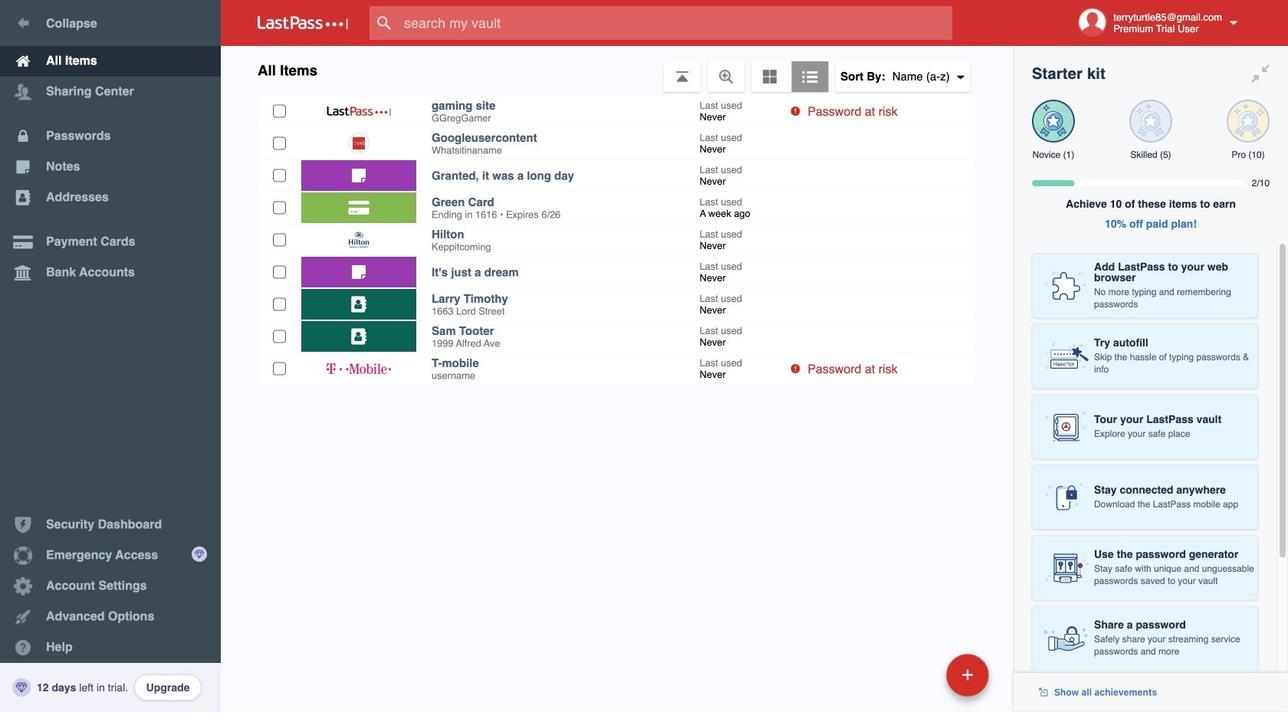 Task type: locate. For each thing, give the bounding box(es) containing it.
search my vault text field
[[370, 6, 982, 40]]

Search search field
[[370, 6, 982, 40]]

new item element
[[841, 653, 995, 697]]

vault options navigation
[[221, 46, 1014, 92]]



Task type: describe. For each thing, give the bounding box(es) containing it.
new item navigation
[[841, 649, 998, 712]]

main navigation navigation
[[0, 0, 221, 712]]

lastpass image
[[258, 16, 348, 30]]



Task type: vqa. For each thing, say whether or not it's contained in the screenshot.
Main navigation navigation at the left
yes



